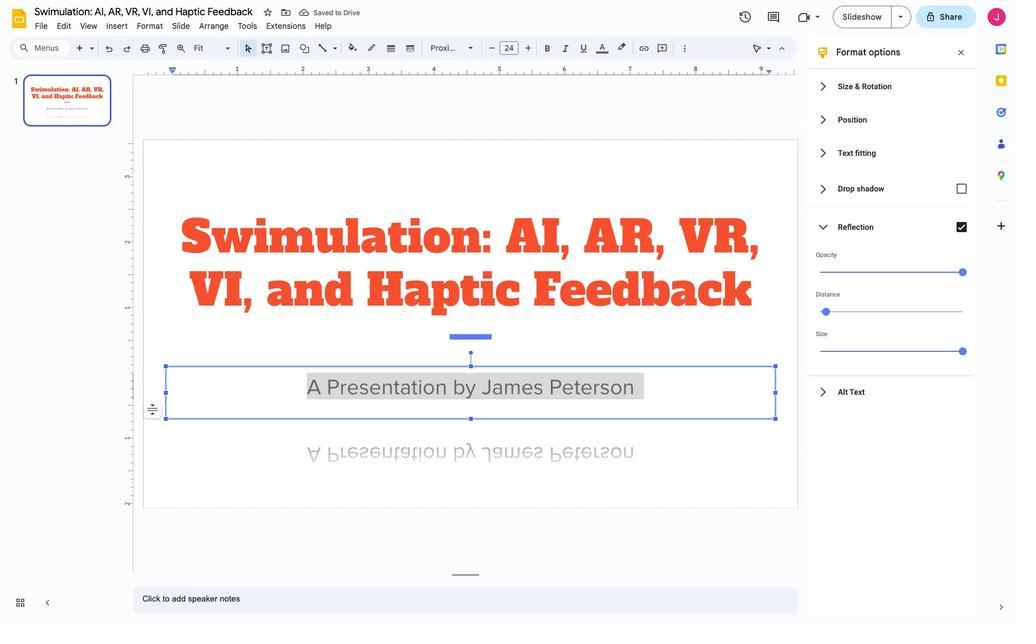 Task type: describe. For each thing, give the bounding box(es) containing it.
Font size text field
[[500, 41, 518, 55]]

extensions
[[266, 21, 306, 31]]

size & rotation
[[838, 82, 892, 91]]

text fitting
[[838, 148, 876, 157]]

size for size
[[816, 331, 828, 338]]

presentation options image
[[899, 16, 903, 18]]

saved to drive
[[314, 8, 360, 17]]

border weight option
[[385, 40, 398, 56]]

opacity slider
[[816, 259, 968, 285]]

shape image
[[298, 40, 311, 56]]

Zoom text field
[[192, 40, 224, 56]]

Zoom field
[[191, 40, 235, 57]]

format options
[[837, 47, 901, 58]]

main toolbar
[[70, 0, 694, 439]]

1 vertical spatial text
[[850, 388, 865, 397]]

alt
[[838, 388, 848, 397]]

saved to drive button
[[296, 5, 363, 20]]

opacity
[[816, 252, 837, 259]]

toggle shadow image
[[951, 177, 973, 200]]

saved
[[314, 8, 333, 17]]

format for format
[[137, 21, 163, 31]]

navigation inside format options application
[[0, 64, 124, 624]]

right margin image
[[766, 66, 798, 75]]

slideshow
[[843, 12, 882, 22]]

arrange menu item
[[195, 19, 233, 33]]

size for size & rotation
[[838, 82, 853, 91]]

drop
[[838, 184, 855, 193]]

arrange
[[199, 21, 229, 31]]

new slide with layout image
[[87, 41, 94, 45]]

share button
[[916, 6, 977, 28]]

format menu item
[[132, 19, 168, 33]]

size image
[[959, 348, 967, 356]]

position tab
[[807, 103, 977, 136]]

edit
[[57, 21, 71, 31]]

font list. proxima nova selected. option
[[431, 40, 482, 56]]

Font size field
[[500, 41, 523, 58]]

Toggle shadow checkbox
[[951, 177, 973, 200]]

Rename text field
[[31, 5, 259, 18]]

size & rotation tab
[[807, 70, 977, 103]]

help
[[315, 21, 332, 31]]

position
[[838, 115, 868, 124]]

shadow
[[857, 184, 885, 193]]

text color image
[[596, 40, 609, 54]]

text fitting tab
[[807, 136, 977, 170]]

size slider
[[816, 338, 968, 364]]

view menu item
[[76, 19, 102, 33]]

mode and view toolbar
[[748, 37, 791, 59]]

options
[[869, 47, 901, 58]]

slide
[[172, 21, 190, 31]]

distance image
[[822, 308, 830, 316]]

border color: transparent image
[[365, 40, 378, 55]]



Task type: vqa. For each thing, say whether or not it's contained in the screenshot.
Options
yes



Task type: locate. For each thing, give the bounding box(es) containing it.
drive
[[343, 8, 360, 17]]

drop shadow tab
[[807, 170, 977, 208]]

live pointer settings image
[[764, 41, 772, 45]]

0 vertical spatial text
[[838, 148, 854, 157]]

tab list
[[986, 33, 1018, 592]]

opacity image
[[959, 269, 967, 276]]

size inside tab
[[838, 82, 853, 91]]

fitting
[[856, 148, 876, 157]]

tab list inside menu bar banner
[[986, 33, 1018, 592]]

reflection
[[838, 223, 874, 232]]

rotation
[[862, 82, 892, 91]]

format options section
[[807, 37, 977, 614]]

0 horizontal spatial format
[[137, 21, 163, 31]]

&
[[855, 82, 860, 91]]

fill color: transparent image
[[346, 40, 359, 55]]

insert menu item
[[102, 19, 132, 33]]

Menus field
[[14, 40, 71, 56]]

text left fitting
[[838, 148, 854, 157]]

proxima
[[431, 43, 461, 53]]

alt text tab
[[807, 375, 977, 409]]

extensions menu item
[[262, 19, 310, 33]]

view
[[80, 21, 97, 31]]

format inside section
[[837, 47, 867, 58]]

insert
[[106, 21, 128, 31]]

0 vertical spatial format
[[137, 21, 163, 31]]

1 vertical spatial format
[[837, 47, 867, 58]]

1 horizontal spatial size
[[838, 82, 853, 91]]

text
[[838, 148, 854, 157], [850, 388, 865, 397]]

size down "distance" icon at the right
[[816, 331, 828, 338]]

share
[[940, 12, 963, 22]]

tools
[[238, 21, 257, 31]]

border dash option
[[404, 40, 417, 56]]

file
[[35, 21, 48, 31]]

format options application
[[0, 0, 1018, 624]]

size left the &
[[838, 82, 853, 91]]

insert image image
[[279, 40, 292, 56]]

text right alt
[[850, 388, 865, 397]]

format
[[137, 21, 163, 31], [837, 47, 867, 58]]

menu bar containing file
[[31, 15, 336, 33]]

slideshow button
[[833, 6, 892, 28]]

menu bar banner
[[0, 0, 1018, 624]]

menu bar inside menu bar banner
[[31, 15, 336, 33]]

1 vertical spatial size
[[816, 331, 828, 338]]

proxima nova
[[431, 43, 482, 53]]

reflection tab
[[807, 208, 977, 246]]

edit menu item
[[52, 19, 76, 33]]

help menu item
[[310, 19, 336, 33]]

nova
[[463, 43, 482, 53]]

distance
[[816, 291, 840, 298]]

file menu item
[[31, 19, 52, 33]]

navigation
[[0, 64, 124, 624]]

distance slider
[[816, 298, 968, 324]]

menu bar
[[31, 15, 336, 33]]

0 vertical spatial size
[[838, 82, 853, 91]]

size
[[838, 82, 853, 91], [816, 331, 828, 338]]

left margin image
[[144, 66, 176, 75]]

Toggle reflection checkbox
[[951, 216, 973, 239]]

format inside menu item
[[137, 21, 163, 31]]

tools menu item
[[233, 19, 262, 33]]

0 horizontal spatial size
[[816, 331, 828, 338]]

1 horizontal spatial format
[[837, 47, 867, 58]]

option
[[144, 401, 162, 419]]

alt text
[[838, 388, 865, 397]]

to
[[335, 8, 342, 17]]

format down rename text box
[[137, 21, 163, 31]]

shrink text on overflow image
[[145, 402, 161, 418]]

Star checkbox
[[260, 5, 276, 20]]

slide menu item
[[168, 19, 195, 33]]

drop shadow
[[838, 184, 885, 193]]

format left options
[[837, 47, 867, 58]]

highlight color image
[[616, 40, 628, 54]]

format for format options
[[837, 47, 867, 58]]



